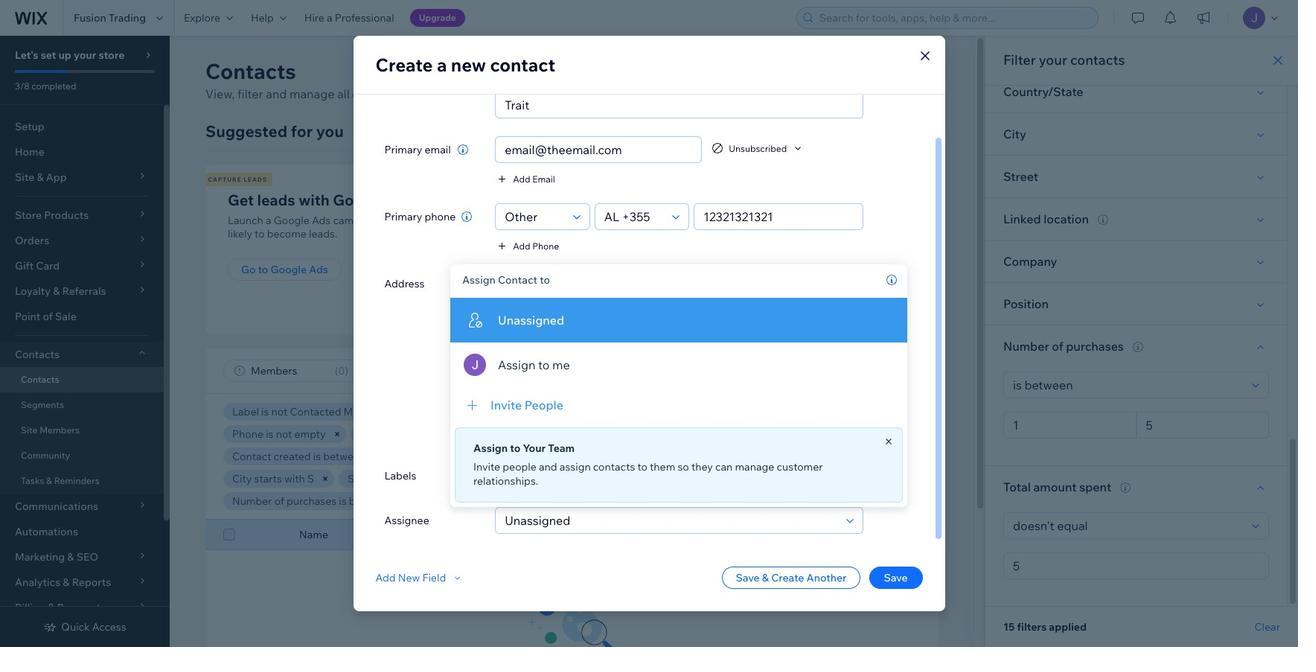 Task type: locate. For each thing, give the bounding box(es) containing it.
phone inside add phone 'button'
[[533, 240, 559, 251]]

member up save button
[[870, 528, 911, 541]]

1 vertical spatial street
[[348, 472, 378, 486]]

1 horizontal spatial country/state
[[1004, 84, 1084, 99]]

empty for phone is not empty
[[295, 427, 326, 441]]

clear button
[[617, 492, 661, 510], [1255, 620, 1281, 634]]

1 horizontal spatial empty
[[409, 472, 440, 486]]

birthdate
[[541, 450, 586, 463]]

create for create contact
[[836, 64, 874, 79]]

assign
[[560, 460, 591, 474]]

clear inside 'button'
[[628, 495, 650, 506]]

purchases for number of purchases
[[1067, 339, 1124, 354]]

add inside add phone 'button'
[[513, 240, 531, 251]]

None field
[[510, 463, 859, 489], [501, 508, 842, 533], [510, 463, 859, 489], [501, 508, 842, 533]]

0 horizontal spatial people
[[428, 214, 462, 227]]

invite up relationships.
[[474, 460, 501, 474]]

applied
[[1050, 620, 1087, 634]]

people right target
[[428, 214, 462, 227]]

0 vertical spatial manage
[[290, 86, 335, 101]]

assignee for assignee
[[385, 514, 430, 527]]

linked for linked location
[[1004, 212, 1042, 226]]

import
[[660, 263, 693, 276]]

empty
[[295, 427, 326, 441], [409, 472, 440, 486]]

another
[[807, 571, 847, 585]]

clear for the left the clear 'button'
[[628, 495, 650, 506]]

amount for total amount spent
[[1034, 480, 1077, 495]]

1 vertical spatial &
[[762, 571, 769, 585]]

2 vertical spatial ads
[[309, 263, 328, 276]]

purchases for number of purchases is between 1 and 5
[[287, 495, 337, 508]]

status
[[552, 405, 582, 419], [805, 405, 835, 419], [403, 427, 433, 441], [914, 528, 944, 541]]

2 horizontal spatial contact
[[876, 64, 921, 79]]

save button
[[870, 567, 923, 589]]

inactive
[[847, 405, 885, 419]]

to left me on the left of the page
[[538, 357, 550, 372]]

1 horizontal spatial company
[[1004, 254, 1058, 269]]

primary for primary phone
[[385, 210, 423, 223]]

email inside button
[[533, 173, 555, 184]]

1 horizontal spatial clear button
[[1255, 620, 1281, 634]]

tasks
[[21, 475, 44, 486]]

0 vertical spatial people
[[428, 214, 462, 227]]

leads. inside get leads with google ads launch a google ads campaign to target people likely to become leads.
[[309, 227, 338, 241]]

2 vertical spatial contacts
[[593, 460, 636, 474]]

them down list
[[778, 214, 804, 227]]

0 vertical spatial with
[[299, 191, 330, 209]]

0 horizontal spatial contacts
[[593, 460, 636, 474]]

1 vertical spatial city
[[232, 472, 252, 486]]

create inside button
[[836, 64, 874, 79]]

leads. right become
[[309, 227, 338, 241]]

gmail
[[822, 214, 850, 227]]

phone down any
[[603, 528, 635, 541]]

country/state down filter your contacts
[[1004, 84, 1084, 99]]

with for s
[[284, 472, 305, 486]]

importing
[[728, 214, 776, 227]]

1 vertical spatial contact
[[724, 191, 778, 209]]

company up position
[[1004, 254, 1058, 269]]

grow your contact list add contacts by importing them via gmail or a csv file.
[[646, 191, 871, 241]]

0 vertical spatial purchases
[[1067, 339, 1124, 354]]

1 horizontal spatial purchases
[[1067, 339, 1124, 354]]

0 vertical spatial city
[[1004, 127, 1027, 142]]

2023
[[406, 450, 430, 463], [491, 450, 515, 463]]

0 horizontal spatial member
[[359, 427, 401, 441]]

a right hire
[[327, 11, 333, 25]]

1 vertical spatial leads.
[[309, 227, 338, 241]]

created
[[274, 450, 311, 463]]

None checkbox
[[223, 526, 235, 544]]

add up add phone 'button'
[[513, 173, 531, 184]]

2 vertical spatial google
[[271, 263, 307, 276]]

email for email subscriber status is never subscribed
[[469, 405, 496, 419]]

empty for street is not empty
[[409, 472, 440, 486]]

invite inside button
[[491, 398, 522, 413]]

0 horizontal spatial total
[[462, 495, 485, 508]]

a inside hire a professional "link"
[[327, 11, 333, 25]]

0 horizontal spatial purchases
[[287, 495, 337, 508]]

contacts link
[[0, 367, 164, 392]]

invite up member
[[491, 398, 522, 413]]

1 vertical spatial member
[[870, 528, 911, 541]]

5
[[422, 495, 428, 508], [586, 495, 592, 508]]

add left new
[[376, 571, 396, 585]]

1 horizontal spatial clear
[[1255, 620, 1281, 634]]

street
[[1004, 169, 1039, 184], [348, 472, 378, 486]]

ads left campaign
[[312, 214, 331, 227]]

1 horizontal spatial address
[[533, 432, 567, 444]]

invite people
[[491, 398, 564, 413]]

people up relationships.
[[503, 460, 537, 474]]

city for city starts with s
[[232, 472, 252, 486]]

1 horizontal spatial amount
[[1034, 480, 1077, 495]]

empty down 'member status is not a member' at the bottom of the page
[[409, 472, 440, 486]]

member status
[[870, 528, 944, 541]]

1 type field from the top
[[501, 204, 569, 229]]

2 type field from the top
[[501, 271, 650, 296]]

hickory
[[649, 472, 686, 486]]

assignee up team
[[547, 427, 592, 441]]

0 horizontal spatial &
[[46, 475, 52, 486]]

not down the 22,
[[390, 472, 407, 486]]

1 vertical spatial type field
[[501, 271, 650, 296]]

1 horizontal spatial contact
[[724, 191, 778, 209]]

address inside button
[[533, 432, 567, 444]]

city down filter
[[1004, 127, 1027, 142]]

and down team
[[539, 460, 558, 474]]

leads
[[244, 176, 267, 183]]

google
[[333, 191, 385, 209], [274, 214, 310, 227], [271, 263, 307, 276]]

2 primary from the top
[[385, 210, 423, 223]]

1 vertical spatial manage
[[735, 460, 775, 474]]

1 vertical spatial number
[[232, 495, 272, 508]]

2023 right 10,
[[491, 450, 515, 463]]

primary left phone
[[385, 210, 423, 223]]

is right the label
[[261, 405, 269, 419]]

contact inside button
[[876, 64, 921, 79]]

0 vertical spatial number
[[1004, 339, 1050, 354]]

1 save from the left
[[736, 571, 760, 585]]

add inside add address button
[[513, 432, 531, 444]]

2 horizontal spatial create
[[836, 64, 874, 79]]

point
[[15, 310, 40, 323]]

a inside grow your contact list add contacts by importing them via gmail or a csv file.
[[865, 214, 871, 227]]

0 vertical spatial phone
[[533, 240, 559, 251]]

2023 right the 22,
[[406, 450, 430, 463]]

0 vertical spatial company
[[1004, 254, 1058, 269]]

spent down doesn't
[[527, 495, 555, 508]]

1 dec from the left
[[368, 450, 387, 463]]

manage left all
[[290, 86, 335, 101]]

of for point of sale
[[43, 310, 53, 323]]

to
[[384, 214, 394, 227], [255, 227, 265, 241], [258, 263, 268, 276], [540, 273, 550, 287], [538, 357, 550, 372], [510, 442, 521, 455], [638, 460, 648, 474]]

1 horizontal spatial &
[[762, 571, 769, 585]]

1 vertical spatial clear button
[[1255, 620, 1281, 634]]

add address button
[[495, 431, 567, 445]]

invite
[[491, 398, 522, 413], [474, 460, 501, 474]]

& inside tasks & reminders link
[[46, 475, 52, 486]]

phone is not empty
[[232, 427, 326, 441]]

number down position
[[1004, 339, 1050, 354]]

not down doesn't
[[568, 495, 584, 508]]

location for linked location doesn't equal any of hickory drive
[[509, 472, 548, 486]]

contact up importing
[[724, 191, 778, 209]]

0 horizontal spatial contact
[[232, 450, 271, 463]]

2 vertical spatial contact
[[232, 450, 271, 463]]

0 horizontal spatial spent
[[527, 495, 555, 508]]

1 vertical spatial assignee
[[385, 514, 430, 527]]

with right "leads"
[[299, 191, 330, 209]]

5 down linked location doesn't equal any of hickory drive
[[586, 495, 592, 508]]

address up birthdate
[[533, 432, 567, 444]]

member up the contact created is between dec 22, 2023 and dec 10, 2023
[[359, 427, 401, 441]]

google up campaign
[[333, 191, 385, 209]]

type field down add phone
[[501, 271, 650, 296]]

1 vertical spatial phone
[[232, 427, 264, 441]]

1 horizontal spatial 2023
[[491, 450, 515, 463]]

quick
[[61, 620, 90, 634]]

assign for assign contact to
[[462, 273, 496, 287]]

ads down get leads with google ads launch a google ads campaign to target people likely to become leads. at the left top of page
[[309, 263, 328, 276]]

0 horizontal spatial number
[[232, 495, 272, 508]]

0 horizontal spatial 2023
[[406, 450, 430, 463]]

status down search... field
[[805, 405, 835, 419]]

Search for tools, apps, help & more... field
[[816, 7, 1094, 28]]

street down the contact created is between dec 22, 2023 and dec 10, 2023
[[348, 472, 378, 486]]

country/state up drive
[[709, 450, 778, 463]]

contact up learn
[[490, 54, 556, 76]]

dec left 10,
[[453, 450, 472, 463]]

1 horizontal spatial total
[[1004, 480, 1031, 495]]

of inside sidebar element
[[43, 310, 53, 323]]

tasks & reminders link
[[0, 468, 164, 494]]

0 horizontal spatial dec
[[368, 450, 387, 463]]

2 horizontal spatial address
[[740, 528, 780, 541]]

email up member
[[469, 405, 496, 419]]

assign down member
[[474, 442, 508, 455]]

0 vertical spatial member
[[359, 427, 401, 441]]

your up by
[[688, 191, 721, 209]]

0 vertical spatial contact
[[876, 64, 921, 79]]

manage right can
[[735, 460, 775, 474]]

0 vertical spatial them
[[778, 214, 804, 227]]

0 horizontal spatial clear
[[628, 495, 650, 506]]

days
[[653, 450, 676, 463]]

go to google ads button
[[228, 258, 342, 281]]

email down email field
[[533, 173, 555, 184]]

up
[[58, 48, 71, 62]]

2 save from the left
[[884, 571, 908, 585]]

create a new contact
[[376, 54, 556, 76]]

invite inside assign to your team invite people and assign contacts to them so they can manage customer relationships.
[[474, 460, 501, 474]]

list
[[203, 165, 1038, 334]]

import contacts
[[660, 263, 740, 276]]

location for linked location
[[1044, 212, 1090, 226]]

quick access
[[61, 620, 126, 634]]

0 horizontal spatial leads.
[[309, 227, 338, 241]]

get
[[228, 191, 254, 209]]

of inside 'contacts view, filter and manage all of your site's customers and leads. learn more'
[[352, 86, 364, 101]]

0 horizontal spatial empty
[[295, 427, 326, 441]]

0 vertical spatial leads.
[[509, 86, 541, 101]]

email down total amount spent is not 5
[[466, 528, 493, 541]]

add up assign contact to
[[513, 240, 531, 251]]

phone
[[425, 210, 456, 223]]

0 vertical spatial contacts
[[1071, 51, 1126, 69]]

0 horizontal spatial amount
[[488, 495, 525, 508]]

country/state for country/state is algeria
[[709, 450, 778, 463]]

1 vertical spatial address
[[533, 432, 567, 444]]

between down me
[[323, 450, 366, 463]]

hire a professional link
[[296, 0, 403, 36]]

manage
[[290, 86, 335, 101], [735, 460, 775, 474]]

1 vertical spatial with
[[284, 472, 305, 486]]

ads inside go to google ads button
[[309, 263, 328, 276]]

1 horizontal spatial linked
[[1004, 212, 1042, 226]]

1 primary from the top
[[385, 143, 423, 156]]

label
[[232, 405, 259, 419]]

a right or
[[865, 214, 871, 227]]

in
[[589, 450, 597, 463]]

equal
[[588, 472, 615, 486]]

1 horizontal spatial dec
[[453, 450, 472, 463]]

0 vertical spatial location
[[1044, 212, 1090, 226]]

1 vertical spatial assign
[[498, 357, 536, 372]]

1 horizontal spatial street
[[1004, 169, 1039, 184]]

the
[[600, 450, 616, 463]]

0 vertical spatial clear
[[628, 495, 650, 506]]

( 0 )
[[335, 364, 349, 378]]

contact inside grow your contact list add contacts by importing them via gmail or a csv file.
[[724, 191, 778, 209]]

contact for create
[[876, 64, 921, 79]]

simon
[[637, 427, 668, 441]]

phone up assign contact to
[[533, 240, 559, 251]]

0 horizontal spatial street
[[348, 472, 378, 486]]

member status is not a member
[[359, 427, 513, 441]]

add down subscriber
[[513, 432, 531, 444]]

linked
[[1004, 212, 1042, 226], [474, 472, 506, 486]]

to right go
[[258, 263, 268, 276]]

them inside assign to your team invite people and assign contacts to them so they can manage customer relationships.
[[650, 460, 676, 474]]

dec left the 22,
[[368, 450, 387, 463]]

not up created
[[276, 427, 292, 441]]

ads up target
[[389, 191, 417, 209]]

1 horizontal spatial city
[[1004, 127, 1027, 142]]

0 horizontal spatial address
[[385, 277, 425, 290]]

to inside list box
[[538, 357, 550, 372]]

people inside assign to your team invite people and assign contacts to them so they can manage customer relationships.
[[503, 460, 537, 474]]

all
[[337, 86, 350, 101]]

a left the new on the left
[[437, 54, 447, 76]]

your inside 'contacts view, filter and manage all of your site's customers and leads. learn more'
[[366, 86, 391, 101]]

not up phone is not empty
[[272, 405, 288, 419]]

Type field
[[501, 204, 569, 229], [501, 271, 650, 296]]

city
[[1004, 127, 1027, 142], [232, 472, 252, 486]]

likely
[[228, 227, 252, 241]]

add inside "add email" button
[[513, 173, 531, 184]]

add new field button
[[376, 571, 464, 585]]

not for street is not empty
[[390, 472, 407, 486]]

members
[[40, 425, 80, 436]]

company for company
[[1004, 254, 1058, 269]]

with inside get leads with google ads launch a google ads campaign to target people likely to become leads.
[[299, 191, 330, 209]]

file.
[[670, 227, 687, 241]]

you
[[316, 121, 344, 141]]

1 vertical spatial people
[[503, 460, 537, 474]]

select an option field up enter a value number field at the bottom right
[[1009, 513, 1248, 538]]

type field up add phone
[[501, 204, 569, 229]]

0 horizontal spatial 5
[[422, 495, 428, 508]]

contact created is between dec 22, 2023 and dec 10, 2023
[[232, 450, 515, 463]]

automations link
[[0, 519, 164, 544]]

is down customers
[[435, 427, 443, 441]]

them inside grow your contact list add contacts by importing them via gmail or a csv file.
[[778, 214, 804, 227]]

assign down add phone 'button'
[[462, 273, 496, 287]]

5 right 1
[[422, 495, 428, 508]]

street up linked location
[[1004, 169, 1039, 184]]

with left s
[[284, 472, 305, 486]]

to left your
[[510, 442, 521, 455]]

capture
[[208, 176, 242, 183]]

assign inside list box
[[498, 357, 536, 372]]

0 horizontal spatial location
[[509, 472, 548, 486]]

completed
[[31, 80, 76, 92]]

subscriber
[[498, 405, 549, 419]]

1 horizontal spatial number
[[1004, 339, 1050, 354]]

1 vertical spatial clear
[[1255, 620, 1281, 634]]

member
[[472, 427, 513, 441]]

grow
[[646, 191, 685, 209]]

1 5 from the left
[[422, 495, 428, 508]]

store
[[99, 48, 125, 62]]

contacts inside assign to your team invite people and assign contacts to them so they can manage customer relationships.
[[593, 460, 636, 474]]

assign contact to
[[462, 273, 550, 287]]

add for add new field
[[376, 571, 396, 585]]

1 horizontal spatial assignee
[[547, 427, 592, 441]]

2 select an option field from the top
[[1009, 513, 1248, 538]]

add for add address
[[513, 432, 531, 444]]

2 vertical spatial address
[[740, 528, 780, 541]]

To number field
[[1142, 413, 1265, 438]]

not
[[272, 405, 288, 419], [276, 427, 292, 441], [445, 427, 462, 441], [390, 472, 407, 486], [568, 495, 584, 508]]

filter
[[1004, 51, 1037, 69]]

unassigned option
[[451, 298, 908, 343]]

a down "leads"
[[266, 214, 272, 227]]

spent down from number field
[[1080, 480, 1112, 495]]

become
[[267, 227, 307, 241]]

1 vertical spatial contacts
[[669, 214, 711, 227]]

1 horizontal spatial member
[[870, 528, 911, 541]]

1 select an option field from the top
[[1009, 372, 1248, 398]]

save
[[736, 571, 760, 585], [884, 571, 908, 585]]

number
[[1004, 339, 1050, 354], [232, 495, 272, 508]]

0 vertical spatial linked
[[1004, 212, 1042, 226]]

and right 1
[[401, 495, 420, 508]]

your inside grow your contact list add contacts by importing them via gmail or a csv file.
[[688, 191, 721, 209]]

1 vertical spatial linked
[[474, 472, 506, 486]]

0 vertical spatial country/state
[[1004, 84, 1084, 99]]

primary left email
[[385, 143, 423, 156]]

total amount spent is not 5
[[462, 495, 592, 508]]

segments link
[[0, 392, 164, 418]]

assign up invite people button
[[498, 357, 536, 372]]

them left the 'so'
[[650, 460, 676, 474]]

0 horizontal spatial contact
[[490, 54, 556, 76]]

City field
[[501, 365, 672, 390]]

contacts up the filter
[[206, 58, 296, 84]]

create
[[376, 54, 433, 76], [836, 64, 874, 79], [772, 571, 805, 585]]

professional
[[335, 11, 394, 25]]

0 vertical spatial assign
[[462, 273, 496, 287]]

not for label is not contacted me and customers
[[272, 405, 288, 419]]

amount down from number field
[[1034, 480, 1077, 495]]

add down grow on the top of the page
[[646, 214, 667, 227]]

save for save
[[884, 571, 908, 585]]

tasks & reminders
[[21, 475, 100, 486]]

1 horizontal spatial create
[[772, 571, 805, 585]]

google down "leads"
[[274, 214, 310, 227]]

amount
[[1034, 480, 1077, 495], [488, 495, 525, 508]]

2 vertical spatial phone
[[603, 528, 635, 541]]

0 vertical spatial select an option field
[[1009, 372, 1248, 398]]

address up save & create another button
[[740, 528, 780, 541]]

total for total amount spent is not 5
[[462, 495, 485, 508]]

0 horizontal spatial phone
[[232, 427, 264, 441]]

address down target
[[385, 277, 425, 290]]

Select an option field
[[1009, 372, 1248, 398], [1009, 513, 1248, 538]]

1 horizontal spatial spent
[[1080, 480, 1112, 495]]

segments
[[21, 399, 64, 410]]

total amount spent
[[1004, 480, 1112, 495]]

select an option field for number of purchases
[[1009, 372, 1248, 398]]

is down doesn't
[[558, 495, 565, 508]]

1 vertical spatial purchases
[[287, 495, 337, 508]]

0 horizontal spatial save
[[736, 571, 760, 585]]

1 horizontal spatial save
[[884, 571, 908, 585]]

and right me
[[362, 405, 380, 419]]

amount for total amount spent is not 5
[[488, 495, 525, 508]]

list box
[[451, 298, 908, 387]]

is left algeria
[[781, 450, 788, 463]]

customer
[[777, 460, 823, 474]]

& inside save & create another button
[[762, 571, 769, 585]]

1 vertical spatial them
[[650, 460, 676, 474]]

phone down the label
[[232, 427, 264, 441]]

Last name field
[[501, 92, 859, 118]]

point of sale link
[[0, 304, 164, 329]]

customers
[[382, 405, 435, 419]]

0 vertical spatial google
[[333, 191, 385, 209]]

empty down contacted
[[295, 427, 326, 441]]

linked for linked location doesn't equal any of hickory drive
[[474, 472, 506, 486]]

0 vertical spatial contact
[[490, 54, 556, 76]]

2 2023 from the left
[[491, 450, 515, 463]]

1 vertical spatial select an option field
[[1009, 513, 1248, 538]]

create for create a new contact
[[376, 54, 433, 76]]

hire
[[304, 11, 325, 25]]

1 vertical spatial country/state
[[709, 450, 778, 463]]



Task type: describe. For each thing, give the bounding box(es) containing it.
create contact
[[836, 64, 921, 79]]

unsubscribed button
[[711, 142, 805, 155]]

explore
[[184, 11, 220, 25]]

0 vertical spatial address
[[385, 277, 425, 290]]

add address
[[513, 432, 567, 444]]

assignee for assignee is jacob simon
[[547, 427, 592, 441]]

more
[[578, 86, 607, 101]]

street for street
[[1004, 169, 1039, 184]]

10,
[[475, 450, 489, 463]]

doesn't
[[550, 472, 586, 486]]

Email field
[[501, 137, 697, 162]]

starts
[[254, 472, 282, 486]]

drive
[[689, 472, 714, 486]]

by
[[713, 214, 725, 227]]

create contact button
[[805, 58, 939, 85]]

primary phone
[[385, 210, 456, 223]]

hire a professional
[[304, 11, 394, 25]]

contacts up segments
[[21, 374, 59, 385]]

me
[[553, 357, 570, 372]]

1 vertical spatial ads
[[312, 214, 331, 227]]

quick access button
[[43, 620, 126, 634]]

learn
[[544, 86, 575, 101]]

phone for phone is not empty
[[232, 427, 264, 441]]

leads
[[257, 191, 295, 209]]

to right last
[[638, 460, 648, 474]]

google inside button
[[271, 263, 307, 276]]

& for reminders
[[46, 475, 52, 486]]

of for number of purchases is between 1 and 5
[[275, 495, 284, 508]]

1 2023 from the left
[[406, 450, 430, 463]]

3/8
[[15, 80, 29, 92]]

number for number of purchases is between 1 and 5
[[232, 495, 272, 508]]

2 dec from the left
[[453, 450, 472, 463]]

a inside get leads with google ads launch a google ads campaign to target people likely to become leads.
[[266, 214, 272, 227]]

total for total amount spent
[[1004, 480, 1031, 495]]

any
[[618, 472, 635, 486]]

Country field
[[501, 396, 656, 422]]

field
[[423, 571, 446, 585]]

email for email
[[466, 528, 493, 541]]

15 filters applied
[[1004, 620, 1087, 634]]

number of purchases
[[1004, 339, 1124, 354]]

status up team
[[552, 405, 582, 419]]

go to google ads
[[241, 263, 328, 276]]

can
[[716, 460, 733, 474]]

contacts inside grow your contact list add contacts by importing them via gmail or a csv file.
[[669, 214, 711, 227]]

and down 'member status is not a member' at the bottom of the page
[[432, 450, 451, 463]]

filter your contacts
[[1004, 51, 1126, 69]]

leads. inside 'contacts view, filter and manage all of your site's customers and leads. learn more'
[[509, 86, 541, 101]]

capture leads
[[208, 176, 267, 183]]

1 vertical spatial google
[[274, 214, 310, 227]]

fusion
[[74, 11, 106, 25]]

view,
[[206, 86, 235, 101]]

0 horizontal spatial clear button
[[617, 492, 661, 510]]

not left member
[[445, 427, 462, 441]]

primary for primary email
[[385, 143, 423, 156]]

sale
[[55, 310, 77, 323]]

site members link
[[0, 418, 164, 443]]

unsubscribed
[[729, 143, 787, 154]]

let's
[[15, 48, 38, 62]]

manage inside assign to your team invite people and assign contacts to them so they can manage customer relationships.
[[735, 460, 775, 474]]

save for save & create another
[[736, 571, 760, 585]]

3/8 completed
[[15, 80, 76, 92]]

home
[[15, 145, 45, 159]]

city for city
[[1004, 127, 1027, 142]]

labels
[[385, 469, 417, 483]]

so
[[678, 460, 689, 474]]

& for create
[[762, 571, 769, 585]]

and inside assign to your team invite people and assign contacts to them so they can manage customer relationships.
[[539, 460, 558, 474]]

Phone field
[[700, 204, 859, 229]]

label is not contacted me and customers
[[232, 405, 435, 419]]

assign to your team invite people and assign contacts to them so they can manage customer relationships.
[[474, 442, 823, 488]]

Enter a value number field
[[1009, 553, 1265, 579]]

import contacts button
[[646, 258, 754, 281]]

suggested
[[206, 121, 288, 141]]

last
[[618, 450, 635, 463]]

contacts view, filter and manage all of your site's customers and leads. learn more
[[206, 58, 607, 101]]

member for member status
[[870, 528, 911, 541]]

status down customers
[[403, 427, 433, 441]]

street for street is not empty
[[348, 472, 378, 486]]

is left closed
[[797, 472, 805, 486]]

and down the new on the left
[[485, 86, 506, 101]]

is left never
[[584, 405, 592, 419]]

contacts inside button
[[696, 263, 740, 276]]

)
[[345, 364, 349, 378]]

Street field
[[501, 302, 859, 328]]

spent for total amount spent is not 5
[[527, 495, 555, 508]]

primary email
[[385, 143, 451, 156]]

contacts button
[[0, 342, 164, 367]]

filters
[[1018, 620, 1047, 634]]

is up s
[[313, 450, 321, 463]]

phone for phone
[[603, 528, 635, 541]]

to inside go to google ads button
[[258, 263, 268, 276]]

country/state is algeria
[[709, 450, 825, 463]]

1 vertical spatial between
[[349, 495, 392, 508]]

save & create another
[[736, 571, 847, 585]]

0 vertical spatial between
[[323, 450, 366, 463]]

assign for assign to me
[[498, 357, 536, 372]]

From number field
[[1009, 413, 1132, 438]]

get leads with google ads launch a google ads campaign to target people likely to become leads.
[[228, 191, 462, 241]]

birthdate in the last 90 days
[[541, 450, 676, 463]]

90
[[638, 450, 651, 463]]

community link
[[0, 443, 164, 468]]

email for email deliverability status is inactive
[[711, 405, 738, 419]]

add for add phone
[[513, 240, 531, 251]]

add for add email
[[513, 173, 531, 184]]

status up save button
[[914, 528, 944, 541]]

site
[[21, 425, 38, 436]]

of for number of purchases
[[1053, 339, 1064, 354]]

site's
[[394, 86, 421, 101]]

deliverability
[[740, 405, 803, 419]]

add email
[[513, 173, 555, 184]]

a left member
[[464, 427, 470, 441]]

upgrade button
[[410, 9, 465, 27]]

not for phone is not empty
[[276, 427, 292, 441]]

name
[[299, 528, 328, 541]]

list containing get leads with google ads
[[203, 165, 1038, 334]]

to right likely
[[255, 227, 265, 241]]

people
[[525, 398, 564, 413]]

sidebar element
[[0, 36, 170, 647]]

relationships.
[[474, 474, 539, 488]]

with for google
[[299, 191, 330, 209]]

number for number of purchases
[[1004, 339, 1050, 354]]

me
[[344, 405, 359, 419]]

is up starts
[[266, 427, 274, 441]]

Street line 2 (Optional) field
[[501, 334, 859, 359]]

member for member status is not a member
[[359, 427, 401, 441]]

Search... field
[[761, 360, 916, 381]]

they
[[692, 460, 713, 474]]

add phone
[[513, 240, 559, 251]]

to down add phone
[[540, 273, 550, 287]]

(
[[335, 364, 338, 378]]

to left target
[[384, 214, 394, 227]]

contacts inside popup button
[[15, 348, 60, 361]]

create inside button
[[772, 571, 805, 585]]

street is not empty
[[348, 472, 440, 486]]

people inside get leads with google ads launch a google ads campaign to target people likely to become leads.
[[428, 214, 462, 227]]

your right filter
[[1040, 51, 1068, 69]]

0 vertical spatial ads
[[389, 191, 417, 209]]

your inside sidebar element
[[74, 48, 96, 62]]

and right the filter
[[266, 86, 287, 101]]

spent for total amount spent
[[1080, 480, 1112, 495]]

is left jacob
[[594, 427, 602, 441]]

contacts inside 'contacts view, filter and manage all of your site's customers and leads. learn more'
[[206, 58, 296, 84]]

via
[[806, 214, 820, 227]]

clear for the bottom the clear 'button'
[[1255, 620, 1281, 634]]

target
[[396, 214, 426, 227]]

manage inside 'contacts view, filter and manage all of your site's customers and leads. learn more'
[[290, 86, 335, 101]]

Unsaved view field
[[247, 360, 331, 381]]

company for company is closed
[[748, 472, 795, 486]]

assign inside assign to your team invite people and assign contacts to them so they can manage customer relationships.
[[474, 442, 508, 455]]

15
[[1004, 620, 1015, 634]]

country/state for country/state
[[1004, 84, 1084, 99]]

is left 1
[[339, 495, 347, 508]]

2 horizontal spatial contacts
[[1071, 51, 1126, 69]]

2 5 from the left
[[586, 495, 592, 508]]

is down the contact created is between dec 22, 2023 and dec 10, 2023
[[380, 472, 388, 486]]

select an option field for total amount spent
[[1009, 513, 1248, 538]]

fusion trading
[[74, 11, 146, 25]]

email subscriber status is never subscribed
[[469, 405, 678, 419]]

list box containing unassigned
[[451, 298, 908, 387]]

email deliverability status is inactive
[[711, 405, 885, 419]]

csv
[[646, 227, 668, 241]]

Code field
[[600, 204, 668, 229]]

add inside grow your contact list add contacts by importing them via gmail or a csv file.
[[646, 214, 667, 227]]

city starts with s
[[232, 472, 314, 486]]

contact for assign
[[498, 273, 538, 287]]

is left inactive
[[837, 405, 845, 419]]



Task type: vqa. For each thing, say whether or not it's contained in the screenshot.
5
yes



